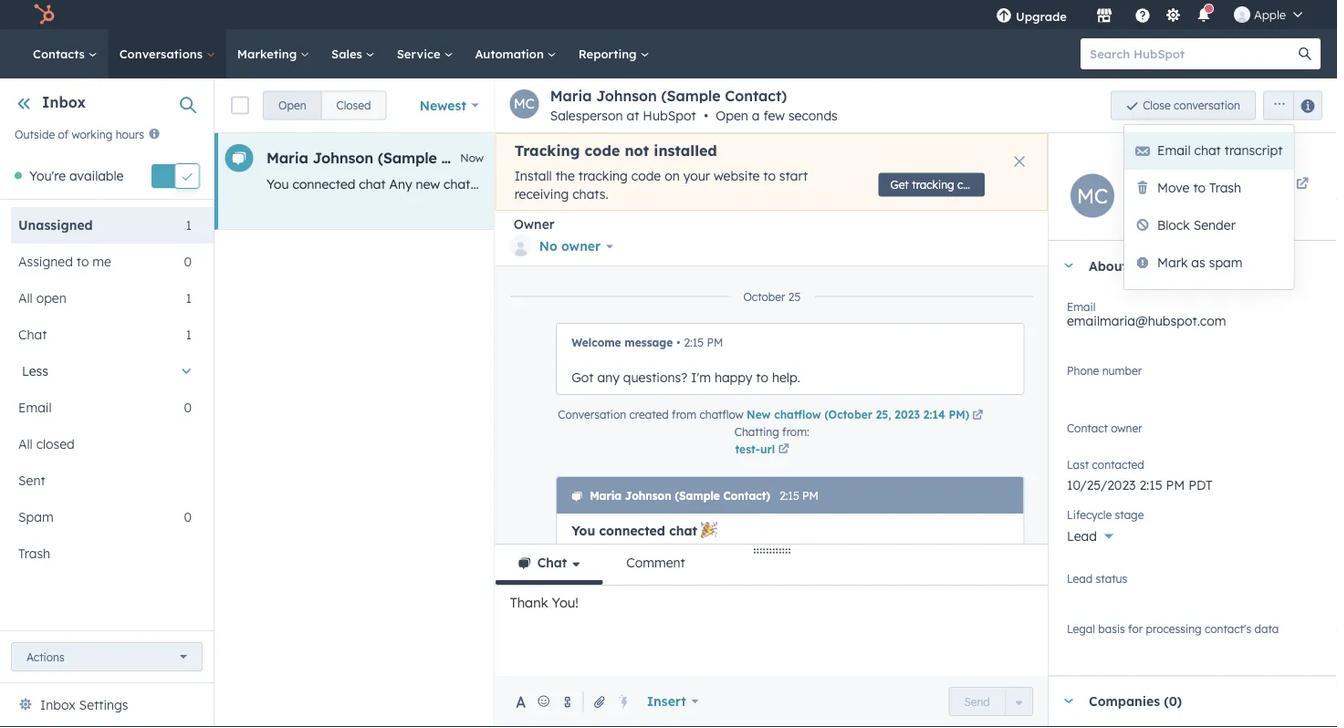 Task type: describe. For each thing, give the bounding box(es) containing it.
get tracking code
[[890, 178, 983, 192]]

email chat transcript button
[[1125, 132, 1294, 170]]

email for emailmaria@hubspot.com
[[1067, 300, 1096, 314]]

0 horizontal spatial email
[[18, 400, 52, 416]]

2 chatflow from the left
[[774, 408, 821, 421]]

like inside the "you connected chat 🎉 any new chats on your website will appear here. choose what you'd like to do next:"
[[981, 542, 1001, 558]]

close conversation button
[[1111, 91, 1256, 120]]

transcript
[[1225, 142, 1283, 158]]

25,
[[876, 408, 891, 421]]

trash button
[[11, 536, 192, 572]]

mark
[[1158, 255, 1188, 271]]

is
[[1291, 176, 1301, 192]]

johnson for maria johnson (sample conta
[[1185, 177, 1239, 193]]

hubspot image
[[33, 4, 55, 26]]

reporting
[[579, 46, 640, 61]]

test-
[[735, 443, 760, 456]]

(sample for maria johnson (sample conta
[[1243, 177, 1296, 193]]

install
[[515, 168, 552, 184]]

about
[[1089, 258, 1127, 274]]

about this contact button
[[1049, 241, 1319, 290]]

code left not
[[585, 141, 620, 160]]

for
[[1128, 622, 1143, 636]]

connected for you connected chat any new chats on your website will appear here. choose what you'd like to do next:  try it out  send a test chat from any page where the tracking code is install
[[293, 176, 355, 192]]

caret image for about this contact 'dropdown button'
[[1063, 263, 1074, 268]]

salesperson inside maria johnson (sample contact) salesperson at hubspot • open a few seconds
[[550, 108, 623, 124]]

group containing open
[[263, 91, 387, 120]]

move
[[1158, 180, 1190, 196]]

owner for contact owner no owner
[[1111, 421, 1143, 435]]

chatting from:
[[734, 426, 809, 439]]

settings image
[[1165, 8, 1182, 24]]

lifecycle
[[1067, 508, 1112, 522]]

help.
[[772, 369, 800, 385]]

menu containing apple
[[983, 0, 1315, 29]]

2023
[[894, 408, 920, 421]]

owner
[[514, 217, 555, 232]]

assigned to me
[[18, 254, 111, 270]]

installed
[[654, 141, 717, 160]]

open inside maria johnson (sample contact) salesperson at hubspot • open a few seconds
[[716, 108, 748, 124]]

live chat from maria johnson (sample contact) with context you connected chat
any new chats on your website will appear here. choose what you'd like to do next:

try it out 
send a test chat from any page where the tracking code is installed: https://app.hubs row
[[215, 133, 1337, 230]]

messaging
[[685, 695, 751, 711]]

maria for maria johnson (sample contact) 2:15 pm
[[589, 489, 621, 503]]

0 for email
[[184, 400, 192, 416]]

marketing
[[237, 46, 300, 61]]

1 vertical spatial 2:15
[[779, 489, 799, 503]]

url
[[760, 443, 775, 456]]

trash inside button
[[1210, 180, 1242, 196]]

1 vertical spatial from
[[672, 408, 696, 421]]

send inside row
[[948, 176, 978, 192]]

send group
[[949, 687, 1033, 717]]

number
[[1102, 364, 1142, 377]]

tracking code not installed alert
[[495, 133, 1048, 211]]

1 for unassigned
[[186, 217, 192, 233]]

at
[[627, 108, 639, 124]]

close conversation
[[1143, 99, 1241, 112]]

0 for assigned to me
[[184, 254, 192, 270]]

you for you connected chat any new chats on your website will appear here. choose what you'd like to do next:  try it out  send a test chat from any page where the tracking code is install
[[267, 176, 289, 192]]

1 vertical spatial salesperson
[[1126, 199, 1198, 215]]

new inside row
[[416, 176, 440, 192]]

0 for spam
[[184, 509, 192, 525]]

all open
[[18, 290, 66, 306]]

get tracking code button
[[879, 173, 985, 197]]

inbox for inbox
[[42, 93, 86, 111]]

chats inside row
[[444, 176, 477, 192]]

newest button
[[408, 87, 491, 124]]

automation.
[[781, 695, 854, 711]]

conta
[[1300, 177, 1337, 193]]

on inside row
[[480, 176, 496, 192]]

last contacted
[[1067, 458, 1145, 471]]

do inside the "you connected chat 🎉 any new chats on your website will appear here. choose what you'd like to do next:"
[[587, 561, 603, 577]]

lead status
[[1067, 572, 1128, 586]]

all for all closed
[[18, 436, 33, 452]]

website inside row
[[530, 176, 576, 192]]

any inside row
[[389, 176, 412, 192]]

johnson for maria johnson (sample contact) salesperson at hubspot • open a few seconds
[[596, 87, 657, 105]]

chat for manage your chat messaging and automation.
[[655, 695, 681, 711]]

1 horizontal spatial hubspot
[[1218, 199, 1271, 215]]

page
[[1108, 176, 1139, 192]]

welcome message • 2:15 pm
[[571, 336, 723, 350]]

chat inside button
[[1195, 142, 1221, 158]]

actions button
[[11, 643, 203, 672]]

new inside the "you connected chat 🎉 any new chats on your website will appear here. choose what you'd like to do next:"
[[598, 542, 622, 558]]

upgrade
[[1016, 9, 1067, 24]]

1 for chat
[[186, 327, 192, 343]]

johnson for maria johnson (sample contact)
[[313, 149, 373, 167]]

tracking inside the install the tracking code on your website to start receiving chats.
[[578, 168, 628, 184]]

🎉
[[701, 523, 713, 539]]

created
[[629, 408, 668, 421]]

1 vertical spatial pm
[[802, 489, 818, 503]]

hubspot inside maria johnson (sample contact) salesperson at hubspot • open a few seconds
[[643, 108, 696, 124]]

sent button
[[11, 463, 192, 499]]

chat inside chat 'button'
[[537, 555, 567, 571]]

sales link
[[320, 29, 386, 79]]

upgrade image
[[996, 8, 1012, 25]]

now
[[460, 151, 484, 165]]

@
[[1202, 199, 1214, 215]]

what inside row
[[730, 176, 760, 192]]

move to trash
[[1158, 180, 1242, 196]]

it
[[913, 176, 921, 192]]

stage
[[1115, 508, 1144, 522]]

choose inside row
[[682, 176, 726, 192]]

actions
[[26, 650, 65, 664]]

open
[[36, 290, 66, 306]]

you'd inside the "you connected chat 🎉 any new chats on your website will appear here. choose what you'd like to do next:"
[[945, 542, 978, 558]]

help button
[[1127, 0, 1158, 29]]

code inside the install the tracking code on your website to start receiving chats.
[[632, 168, 661, 184]]

Last contacted text field
[[1067, 468, 1319, 498]]

on inside the "you connected chat 🎉 any new chats on your website will appear here. choose what you'd like to do next:"
[[662, 542, 677, 558]]

few
[[764, 108, 785, 124]]

settings link
[[1162, 5, 1185, 24]]

code inside the live chat from maria johnson (sample contact) with context you connected chat
any new chats on your website will appear here. choose what you'd like to do next:

try it out 
send a test chat from any page where the tracking code is installed: https://app.hubs row
[[1258, 176, 1288, 192]]

tracking code not installed
[[515, 141, 717, 160]]

the inside the install the tracking code on your website to start receiving chats.
[[556, 168, 575, 184]]

owner for no owner
[[561, 238, 601, 254]]

0 horizontal spatial chat
[[18, 327, 47, 343]]

a inside maria johnson (sample contact) salesperson at hubspot • open a few seconds
[[752, 108, 760, 124]]

(october
[[824, 408, 872, 421]]

contact
[[1158, 258, 1207, 274]]

connected for you connected chat 🎉 any new chats on your website will appear here. choose what you'd like to do next:
[[599, 523, 665, 539]]

pm)
[[948, 408, 969, 421]]

tracking inside get tracking code button
[[912, 178, 955, 192]]

any inside the live chat from maria johnson (sample contact) with context you connected chat
any new chats on your website will appear here. choose what you'd like to do next:

try it out 
send a test chat from any page where the tracking code is installed: https://app.hubs row
[[1082, 176, 1104, 192]]

you connected chat 🎉 any new chats on your website will appear here. choose what you'd like to do next:
[[571, 523, 1001, 577]]

appear inside the live chat from maria johnson (sample contact) with context you connected chat
any new chats on your website will appear here. choose what you'd like to do next:

try it out 
send a test chat from any page where the tracking code is installed: https://app.hubs row
[[602, 176, 645, 192]]

october 25
[[743, 290, 800, 304]]

appear inside the "you connected chat 🎉 any new chats on your website will appear here. choose what you'd like to do next:"
[[783, 542, 827, 558]]

website inside the "you connected chat 🎉 any new chats on your website will appear here. choose what you'd like to do next:"
[[711, 542, 757, 558]]

lead for lead
[[1067, 529, 1097, 545]]

you're available image
[[15, 172, 22, 180]]

thank
[[510, 595, 548, 611]]

maria johnson (sample contact) 2:15 pm
[[589, 489, 818, 503]]

install the tracking code on your website to start receiving chats.
[[515, 168, 808, 202]]

spam
[[18, 509, 54, 525]]

link opens in a new window image inside test-url link
[[778, 442, 789, 458]]

contact) for maria johnson (sample contact)
[[441, 149, 503, 167]]

here. inside the "you connected chat 🎉 any new chats on your website will appear here. choose what you'd like to do next:"
[[831, 542, 860, 558]]

contact) for maria johnson (sample contact) 2:15 pm
[[723, 489, 770, 503]]

conversation created from chatflow
[[558, 408, 746, 421]]

marketplaces image
[[1096, 8, 1113, 25]]

block sender button
[[1125, 207, 1294, 245]]

service
[[397, 46, 444, 61]]

you'd inside row
[[763, 176, 796, 192]]

new chatflow (october 25, 2023 2:14 pm)
[[746, 408, 969, 421]]

your inside the live chat from maria johnson (sample contact) with context you connected chat
any new chats on your website will appear here. choose what you'd like to do next:

try it out 
send a test chat from any page where the tracking code is installed: https://app.hubs row
[[499, 176, 526, 192]]

to inside the install the tracking code on your website to start receiving chats.
[[763, 168, 776, 184]]

settings
[[79, 697, 128, 713]]

sender
[[1194, 217, 1236, 233]]

test-url link
[[734, 441, 809, 458]]

lead button
[[1067, 519, 1319, 549]]

0 horizontal spatial pm
[[707, 336, 723, 350]]

2 group from the left
[[1256, 91, 1323, 120]]

about this contact
[[1089, 258, 1207, 274]]

all closed button
[[11, 426, 192, 463]]

link opens in a new window image for link opens in a new window image in test-url link
[[778, 445, 789, 456]]

will inside row
[[579, 176, 598, 192]]

hours
[[116, 127, 144, 141]]

conversation
[[1174, 99, 1241, 112]]

1 vertical spatial any
[[597, 369, 619, 385]]

receiving
[[515, 186, 569, 202]]

apple button
[[1223, 0, 1314, 29]]

caret image for companies (0) 'dropdown button'
[[1063, 699, 1074, 704]]

your inside the "you connected chat 🎉 any new chats on your website will appear here. choose what you'd like to do next:"
[[681, 542, 708, 558]]

lifecycle stage
[[1067, 508, 1144, 522]]

marketplaces button
[[1085, 0, 1124, 29]]

(sample for maria johnson (sample contact) 2:15 pm
[[674, 489, 720, 503]]



Task type: vqa. For each thing, say whether or not it's contained in the screenshot.
"Clear input" icon
no



Task type: locate. For each thing, give the bounding box(es) containing it.
me
[[93, 254, 111, 270]]

what inside the "you connected chat 🎉 any new chats on your website will appear here. choose what you'd like to do next:"
[[912, 542, 942, 558]]

1 vertical spatial link opens in a new window image
[[778, 445, 789, 456]]

0 vertical spatial email
[[1158, 142, 1191, 158]]

0 vertical spatial •
[[704, 108, 709, 124]]

0 vertical spatial contact)
[[725, 87, 787, 105]]

bob builder image
[[1234, 6, 1251, 23]]

0 vertical spatial what
[[730, 176, 760, 192]]

search image
[[1299, 47, 1312, 60]]

1 horizontal spatial salesperson
[[1126, 199, 1198, 215]]

all closed
[[18, 436, 75, 452]]

close
[[1143, 99, 1171, 112]]

0 vertical spatial new
[[416, 176, 440, 192]]

your down installed
[[683, 168, 710, 184]]

1 vertical spatial chats
[[625, 542, 659, 558]]

1 all from the top
[[18, 290, 33, 306]]

1 lead from the top
[[1067, 529, 1097, 545]]

hubspot right at in the top of the page
[[643, 108, 696, 124]]

unassigned
[[18, 217, 93, 233]]

from inside row
[[1050, 176, 1078, 192]]

email inside email emailmaria@hubspot.com
[[1067, 300, 1096, 314]]

email for chat
[[1158, 142, 1191, 158]]

2 vertical spatial email
[[18, 400, 52, 416]]

on down installed
[[665, 168, 680, 184]]

will down tracking code not installed
[[579, 176, 598, 192]]

to inside move to trash button
[[1193, 180, 1206, 196]]

inbox inside "link"
[[40, 697, 75, 713]]

code left "is"
[[1258, 176, 1288, 192]]

maria right the 'page'
[[1144, 177, 1181, 193]]

chatting
[[734, 426, 779, 439]]

a left the "few"
[[752, 108, 760, 124]]

to up salesperson @ hubspot
[[1193, 180, 1206, 196]]

spam
[[1209, 255, 1243, 271]]

tracking
[[515, 141, 580, 160]]

new left "comment"
[[598, 542, 622, 558]]

maria johnson (sample conta link
[[1144, 174, 1337, 196]]

1 horizontal spatial next:
[[858, 176, 888, 192]]

• right message
[[676, 336, 680, 350]]

open inside button
[[278, 99, 306, 112]]

link opens in a new window image right url
[[778, 445, 789, 456]]

all left the open on the top
[[18, 290, 33, 306]]

0 horizontal spatial new
[[416, 176, 440, 192]]

no owner
[[539, 238, 601, 254]]

try
[[891, 176, 909, 192]]

Phone number text field
[[1067, 361, 1319, 397]]

do left get
[[839, 176, 855, 192]]

assigned
[[18, 254, 73, 270]]

test-url
[[735, 443, 775, 456]]

caret image left about
[[1063, 263, 1074, 268]]

website left start
[[714, 168, 760, 184]]

0 horizontal spatial •
[[676, 336, 680, 350]]

like inside row
[[800, 176, 820, 192]]

link opens in a new window image
[[972, 411, 983, 421], [778, 445, 789, 456]]

chat down maria johnson (sample contact)
[[359, 176, 386, 192]]

0 vertical spatial like
[[800, 176, 820, 192]]

0 horizontal spatial any
[[597, 369, 619, 385]]

emailmaria@hubspot.com
[[1067, 313, 1226, 329]]

email chat transcript
[[1158, 142, 1283, 158]]

maria down open button
[[267, 149, 308, 167]]

next:
[[858, 176, 888, 192], [606, 561, 635, 577]]

salesperson up block
[[1126, 199, 1198, 215]]

what
[[730, 176, 760, 192], [912, 542, 942, 558]]

contact) inside row
[[441, 149, 503, 167]]

inbox up of
[[42, 93, 86, 111]]

1 vertical spatial email
[[1067, 300, 1096, 314]]

any down maria johnson (sample contact)
[[389, 176, 412, 192]]

0 vertical spatial appear
[[602, 176, 645, 192]]

maria for maria johnson (sample contact)
[[267, 149, 308, 167]]

no inside contact owner no owner
[[1067, 428, 1085, 444]]

1 vertical spatial lead
[[1067, 572, 1093, 586]]

main content containing maria johnson (sample contact)
[[215, 79, 1337, 728]]

to up "you!"
[[571, 561, 584, 577]]

inbox for inbox settings
[[40, 697, 75, 713]]

any inside the "you connected chat 🎉 any new chats on your website will appear here. choose what you'd like to do next:"
[[571, 542, 594, 558]]

connected down maria johnson (sample contact)
[[293, 176, 355, 192]]

chat inside the "you connected chat 🎉 any new chats on your website will appear here. choose what you'd like to do next:"
[[669, 523, 697, 539]]

0 horizontal spatial link opens in a new window image
[[778, 442, 789, 458]]

lead left status
[[1067, 572, 1093, 586]]

on down now
[[480, 176, 496, 192]]

1 horizontal spatial appear
[[783, 542, 827, 558]]

chat for you connected chat 🎉 any new chats on your website will appear here. choose what you'd like to do next:
[[669, 523, 697, 539]]

1 vertical spatial here.
[[831, 542, 860, 558]]

less
[[22, 363, 48, 379]]

1 horizontal spatial chatflow
[[774, 408, 821, 421]]

to inside the "you connected chat 🎉 any new chats on your website will appear here. choose what you'd like to do next:"
[[571, 561, 584, 577]]

johnson up "comment"
[[625, 489, 671, 503]]

johnson up @
[[1185, 177, 1239, 193]]

maria inside maria johnson (sample contact) salesperson at hubspot • open a few seconds
[[550, 87, 592, 105]]

your right manage
[[624, 695, 651, 711]]

1 horizontal spatial what
[[912, 542, 942, 558]]

1 for all open
[[186, 290, 192, 306]]

chat up move to trash button
[[1195, 142, 1221, 158]]

lead down lifecycle
[[1067, 529, 1097, 545]]

johnson inside maria johnson (sample contact) salesperson at hubspot • open a few seconds
[[596, 87, 657, 105]]

1 horizontal spatial no owner button
[[1067, 418, 1319, 448]]

appear
[[602, 176, 645, 192], [783, 542, 827, 558]]

Closed button
[[321, 91, 387, 120]]

(sample down the "transcript" at the top of the page
[[1243, 177, 1296, 193]]

(sample for maria johnson (sample contact) salesperson at hubspot • open a few seconds
[[661, 87, 721, 105]]

link opens in a new window image for the right link opens in a new window image
[[972, 411, 983, 421]]

group
[[263, 91, 387, 120], [1256, 91, 1323, 120]]

0 vertical spatial do
[[839, 176, 855, 192]]

0 vertical spatial chats
[[444, 176, 477, 192]]

1 horizontal spatial link opens in a new window image
[[972, 408, 983, 424]]

0 vertical spatial all
[[18, 290, 33, 306]]

you'd
[[763, 176, 796, 192], [945, 542, 978, 558]]

choose inside the "you connected chat 🎉 any new chats on your website will appear here. choose what you'd like to do next:"
[[863, 542, 908, 558]]

1 vertical spatial next:
[[606, 561, 635, 577]]

inbox settings link
[[40, 695, 128, 717]]

maria down conversation
[[589, 489, 621, 503]]

Open button
[[263, 91, 322, 120]]

open
[[278, 99, 306, 112], [716, 108, 748, 124]]

your up owner
[[499, 176, 526, 192]]

chat left messaging
[[655, 695, 681, 711]]

email up where on the top
[[1158, 142, 1191, 158]]

contact) up the "few"
[[725, 87, 787, 105]]

0 vertical spatial no
[[539, 238, 558, 254]]

0 horizontal spatial any
[[389, 176, 412, 192]]

1 caret image from the top
[[1063, 263, 1074, 268]]

link opens in a new window image right pm)
[[972, 411, 983, 421]]

contact
[[1067, 421, 1108, 435]]

on down maria johnson (sample contact) 2:15 pm
[[662, 542, 677, 558]]

link opens in a new window image right url
[[778, 442, 789, 458]]

3 1 from the top
[[186, 327, 192, 343]]

johnson inside row
[[313, 149, 373, 167]]

contacted
[[1092, 458, 1145, 471]]

0 horizontal spatial trash
[[18, 546, 50, 562]]

25
[[788, 290, 800, 304]]

and
[[754, 695, 777, 711]]

new
[[746, 408, 770, 421]]

menu
[[983, 0, 1315, 29]]

the inside row
[[1182, 176, 1201, 192]]

• inside maria johnson (sample contact) salesperson at hubspot • open a few seconds
[[704, 108, 709, 124]]

2 all from the top
[[18, 436, 33, 452]]

0 vertical spatial 0
[[184, 254, 192, 270]]

contact) inside maria johnson (sample contact) salesperson at hubspot • open a few seconds
[[725, 87, 787, 105]]

0 horizontal spatial will
[[579, 176, 598, 192]]

chat for you connected chat any new chats on your website will appear here. choose what you'd like to do next:  try it out  send a test chat from any page where the tracking code is install
[[359, 176, 386, 192]]

companies
[[1089, 693, 1160, 709]]

1 chatflow from the left
[[699, 408, 743, 421]]

maria for maria johnson (sample conta
[[1144, 177, 1181, 193]]

0 vertical spatial you
[[267, 176, 289, 192]]

0 vertical spatial from
[[1050, 176, 1078, 192]]

no owner button
[[510, 233, 613, 260], [1067, 418, 1319, 448]]

1 vertical spatial contact)
[[441, 149, 503, 167]]

to
[[763, 168, 776, 184], [823, 176, 836, 192], [1193, 180, 1206, 196], [77, 254, 89, 270], [756, 369, 768, 385], [571, 561, 584, 577]]

open down marketing link
[[278, 99, 306, 112]]

(sample up installed
[[661, 87, 721, 105]]

chat
[[18, 327, 47, 343], [537, 555, 567, 571]]

no
[[539, 238, 558, 254], [1067, 428, 1085, 444]]

you up chat 'button'
[[571, 523, 595, 539]]

send
[[948, 176, 978, 192], [964, 695, 990, 709]]

search button
[[1290, 38, 1321, 69]]

chatflow up from:
[[774, 408, 821, 421]]

to left start
[[763, 168, 776, 184]]

0 vertical spatial connected
[[293, 176, 355, 192]]

you down open button
[[267, 176, 289, 192]]

1 vertical spatial no owner button
[[1067, 418, 1319, 448]]

next: inside row
[[858, 176, 888, 192]]

owner inside popup button
[[561, 238, 601, 254]]

new
[[416, 176, 440, 192], [598, 542, 622, 558]]

website inside the install the tracking code on your website to start receiving chats.
[[714, 168, 760, 184]]

0 horizontal spatial chatflow
[[699, 408, 743, 421]]

the up receiving
[[556, 168, 575, 184]]

1 group from the left
[[263, 91, 387, 120]]

0 horizontal spatial do
[[587, 561, 603, 577]]

1 vertical spatial will
[[761, 542, 780, 558]]

all inside the all closed button
[[18, 436, 33, 452]]

chats down now
[[444, 176, 477, 192]]

any right got
[[597, 369, 619, 385]]

code down not
[[632, 168, 661, 184]]

to left me
[[77, 254, 89, 270]]

2:15 up i'm
[[684, 336, 703, 350]]

johnson down the closed
[[313, 149, 373, 167]]

code left test
[[958, 178, 983, 192]]

here.
[[649, 176, 678, 192], [831, 542, 860, 558]]

1 horizontal spatial group
[[1256, 91, 1323, 120]]

1 1 from the top
[[186, 217, 192, 233]]

will down maria johnson (sample contact) 2:15 pm
[[761, 542, 780, 558]]

1 vertical spatial trash
[[18, 546, 50, 562]]

notifications image
[[1196, 8, 1212, 25]]

maria for maria johnson (sample contact) salesperson at hubspot • open a few seconds
[[550, 87, 592, 105]]

no down owner
[[539, 238, 558, 254]]

you for you connected chat 🎉 any new chats on your website will appear here. choose what you'd like to do next:
[[571, 523, 595, 539]]

0 vertical spatial 1
[[186, 217, 192, 233]]

0 horizontal spatial a
[[752, 108, 760, 124]]

(0)
[[1164, 693, 1182, 709]]

1 vertical spatial appear
[[783, 542, 827, 558]]

(sample
[[661, 87, 721, 105], [378, 149, 437, 167], [1243, 177, 1296, 193], [674, 489, 720, 503]]

1 horizontal spatial a
[[982, 176, 990, 192]]

caret image left companies
[[1063, 699, 1074, 704]]

1 horizontal spatial pm
[[802, 489, 818, 503]]

will inside the "you connected chat 🎉 any new chats on your website will appear here. choose what you'd like to do next:"
[[761, 542, 780, 558]]

maria
[[550, 87, 592, 105], [267, 149, 308, 167], [1144, 177, 1181, 193], [589, 489, 621, 503]]

outside of working hours
[[15, 127, 144, 141]]

phone
[[1067, 364, 1099, 377]]

2 caret image from the top
[[1063, 699, 1074, 704]]

tracking inside the live chat from maria johnson (sample contact) with context you connected chat
any new chats on your website will appear here. choose what you'd like to do next:

try it out 
send a test chat from any page where the tracking code is installed: https://app.hubs row
[[1205, 176, 1255, 192]]

all
[[18, 290, 33, 306], [18, 436, 33, 452]]

1 vertical spatial no
[[1067, 428, 1085, 444]]

0 horizontal spatial here.
[[649, 176, 678, 192]]

1 vertical spatial you'd
[[945, 542, 978, 558]]

trash down spam
[[18, 546, 50, 562]]

the up salesperson @ hubspot
[[1182, 176, 1201, 192]]

chats down maria johnson (sample contact) 2:15 pm
[[625, 542, 659, 558]]

do inside row
[[839, 176, 855, 192]]

2:15 down test-url link
[[779, 489, 799, 503]]

1 vertical spatial choose
[[863, 542, 908, 558]]

• up installed
[[704, 108, 709, 124]]

hubspot
[[643, 108, 696, 124], [1218, 199, 1271, 215]]

trash inside button
[[18, 546, 50, 562]]

sales
[[331, 46, 366, 61]]

1 horizontal spatial open
[[716, 108, 748, 124]]

any up "you!"
[[571, 542, 594, 558]]

0 vertical spatial caret image
[[1063, 263, 1074, 268]]

no owner button down owner
[[510, 233, 613, 260]]

2 0 from the top
[[184, 400, 192, 416]]

0 horizontal spatial what
[[730, 176, 760, 192]]

next: inside the "you connected chat 🎉 any new chats on your website will appear here. choose what you'd like to do next:"
[[606, 561, 635, 577]]

connected inside the "you connected chat 🎉 any new chats on your website will appear here. choose what you'd like to do next:"
[[599, 523, 665, 539]]

0 vertical spatial here.
[[649, 176, 678, 192]]

chat up thank you!
[[537, 555, 567, 571]]

•
[[704, 108, 709, 124], [676, 336, 680, 350]]

conversations
[[119, 46, 206, 61]]

lead for lead status
[[1067, 572, 1093, 586]]

inbox settings
[[40, 697, 128, 713]]

contact) for maria johnson (sample contact) salesperson at hubspot • open a few seconds
[[725, 87, 787, 105]]

group down search icon at the right of the page
[[1256, 91, 1323, 120]]

1 vertical spatial a
[[982, 176, 990, 192]]

0 horizontal spatial no
[[539, 238, 558, 254]]

1 horizontal spatial email
[[1067, 300, 1096, 314]]

to inside the live chat from maria johnson (sample contact) with context you connected chat
any new chats on your website will appear here. choose what you'd like to do next:

try it out 
send a test chat from any page where the tracking code is installed: https://app.hubs row
[[823, 176, 836, 192]]

(sample up the '🎉'
[[674, 489, 720, 503]]

0 horizontal spatial 2:15
[[684, 336, 703, 350]]

maria johnson (sample contact)
[[267, 149, 503, 167]]

a
[[752, 108, 760, 124], [982, 176, 990, 192]]

1 vertical spatial hubspot
[[1218, 199, 1271, 215]]

email down less
[[18, 400, 52, 416]]

code inside get tracking code button
[[958, 178, 983, 192]]

contact) down test-
[[723, 489, 770, 503]]

email down about
[[1067, 300, 1096, 314]]

0 horizontal spatial no owner button
[[510, 233, 613, 260]]

maria down reporting
[[550, 87, 592, 105]]

no owner button up last contacted text box
[[1067, 418, 1319, 448]]

you!
[[552, 595, 579, 611]]

chat left the '🎉'
[[669, 523, 697, 539]]

send inside button
[[964, 695, 990, 709]]

companies (0) button
[[1049, 677, 1319, 726]]

phone number
[[1067, 364, 1142, 377]]

salesperson up tracking code not installed
[[550, 108, 623, 124]]

do left the comment button
[[587, 561, 603, 577]]

all left closed
[[18, 436, 33, 452]]

link opens in a new window image inside test-url link
[[778, 445, 789, 456]]

no owner button for contact owner
[[1067, 418, 1319, 448]]

insert
[[647, 694, 686, 710]]

trash up @
[[1210, 180, 1242, 196]]

1 0 from the top
[[184, 254, 192, 270]]

next: left get
[[858, 176, 888, 192]]

0 vertical spatial no owner button
[[510, 233, 613, 260]]

chats.
[[573, 186, 609, 202]]

0 horizontal spatial you
[[267, 176, 289, 192]]

i'm
[[691, 369, 711, 385]]

(sample inside maria johnson (sample conta link
[[1243, 177, 1296, 193]]

chat up less
[[18, 327, 47, 343]]

1 vertical spatial what
[[912, 542, 942, 558]]

questions?
[[623, 369, 687, 385]]

2 horizontal spatial email
[[1158, 142, 1191, 158]]

maria inside row
[[267, 149, 308, 167]]

1 horizontal spatial any
[[571, 542, 594, 558]]

chats
[[444, 176, 477, 192], [625, 542, 659, 558]]

pm up the "you connected chat 🎉 any new chats on your website will appear here. choose what you'd like to do next:"
[[802, 489, 818, 503]]

3 0 from the top
[[184, 509, 192, 525]]

caret image
[[1063, 263, 1074, 268], [1063, 699, 1074, 704]]

1 horizontal spatial from
[[1050, 176, 1078, 192]]

link opens in a new window image inside new chatflow (october 25, 2023 2:14 pm) link
[[972, 411, 983, 421]]

hubspot link
[[22, 4, 68, 26]]

1 horizontal spatial no
[[1067, 428, 1085, 444]]

hubspot down maria johnson (sample conta link
[[1218, 199, 1271, 215]]

0 horizontal spatial you'd
[[763, 176, 796, 192]]

website down the '🎉'
[[711, 542, 757, 558]]

welcome
[[571, 336, 621, 350]]

2 lead from the top
[[1067, 572, 1093, 586]]

1 horizontal spatial choose
[[863, 542, 908, 558]]

you inside the "you connected chat 🎉 any new chats on your website will appear here. choose what you'd like to do next:"
[[571, 523, 595, 539]]

to left help.
[[756, 369, 768, 385]]

1 vertical spatial any
[[571, 542, 594, 558]]

0 vertical spatial trash
[[1210, 180, 1242, 196]]

comment button
[[604, 545, 708, 585]]

1 horizontal spatial connected
[[599, 523, 665, 539]]

0 vertical spatial send
[[948, 176, 978, 192]]

chats inside the "you connected chat 🎉 any new chats on your website will appear here. choose what you'd like to do next:"
[[625, 542, 659, 558]]

manage
[[571, 695, 621, 711]]

will
[[579, 176, 598, 192], [761, 542, 780, 558]]

1 horizontal spatial 2:15
[[779, 489, 799, 503]]

companies (0)
[[1089, 693, 1182, 709]]

connected inside row
[[293, 176, 355, 192]]

chat down the close icon
[[1019, 176, 1046, 192]]

caret image inside about this contact 'dropdown button'
[[1063, 263, 1074, 268]]

working
[[72, 127, 113, 141]]

lead inside popup button
[[1067, 529, 1097, 545]]

on inside the install the tracking code on your website to start receiving chats.
[[665, 168, 680, 184]]

next: right chat 'button'
[[606, 561, 635, 577]]

0 vertical spatial any
[[1082, 176, 1104, 192]]

a left test
[[982, 176, 990, 192]]

start
[[779, 168, 808, 184]]

2 horizontal spatial tracking
[[1205, 176, 1255, 192]]

1 horizontal spatial chat
[[537, 555, 567, 571]]

connected up "comment"
[[599, 523, 665, 539]]

maria johnson (sample contact) salesperson at hubspot • open a few seconds
[[550, 87, 838, 124]]

0 horizontal spatial from
[[672, 408, 696, 421]]

0 horizontal spatial salesperson
[[550, 108, 623, 124]]

1 horizontal spatial do
[[839, 176, 855, 192]]

tracking up @
[[1205, 176, 1255, 192]]

happy
[[714, 369, 752, 385]]

lead
[[1067, 529, 1097, 545], [1067, 572, 1093, 586]]

you connected chat any new chats on your website will appear here. choose what you'd like to do next:  try it out  send a test chat from any page where the tracking code is install
[[267, 176, 1337, 192]]

johnson up at in the top of the page
[[596, 87, 657, 105]]

inbox left settings
[[40, 697, 75, 713]]

1 vertical spatial caret image
[[1063, 699, 1074, 704]]

0 vertical spatial link opens in a new window image
[[972, 411, 983, 421]]

you inside the live chat from maria johnson (sample contact) with context you connected chat
any new chats on your website will appear here. choose what you'd like to do next:

try it out 
send a test chat from any page where the tracking code is installed: https://app.hubs row
[[267, 176, 289, 192]]

0 vertical spatial inbox
[[42, 93, 86, 111]]

main content
[[215, 79, 1337, 728]]

out
[[924, 176, 944, 192]]

0 horizontal spatial appear
[[602, 176, 645, 192]]

close image
[[1014, 156, 1025, 167]]

your
[[683, 168, 710, 184], [499, 176, 526, 192], [681, 542, 708, 558], [624, 695, 651, 711]]

mark as spam button
[[1125, 245, 1294, 282]]

your down the '🎉'
[[681, 542, 708, 558]]

thank you!
[[510, 595, 579, 611]]

0 horizontal spatial tracking
[[578, 168, 628, 184]]

install
[[1304, 176, 1337, 192]]

link opens in a new window image right pm)
[[972, 408, 983, 424]]

contact) down newest popup button
[[441, 149, 503, 167]]

2 1 from the top
[[186, 290, 192, 306]]

1 horizontal spatial like
[[981, 542, 1001, 558]]

2 vertical spatial 1
[[186, 327, 192, 343]]

your inside the install the tracking code on your website to start receiving chats.
[[683, 168, 710, 184]]

tracking right the try
[[912, 178, 955, 192]]

(sample for maria johnson (sample contact)
[[378, 149, 437, 167]]

reporting link
[[568, 29, 660, 79]]

chatflow left new
[[699, 408, 743, 421]]

no up the last
[[1067, 428, 1085, 444]]

contact)
[[725, 87, 787, 105], [441, 149, 503, 167], [723, 489, 770, 503]]

legal
[[1067, 622, 1095, 636]]

any
[[389, 176, 412, 192], [571, 542, 594, 558]]

from right created
[[672, 408, 696, 421]]

link opens in a new window image
[[972, 408, 983, 424], [778, 442, 789, 458]]

a inside row
[[982, 176, 990, 192]]

(sample down newest
[[378, 149, 437, 167]]

email inside button
[[1158, 142, 1191, 158]]

no owner button for owner
[[510, 233, 613, 260]]

help image
[[1135, 8, 1151, 25]]

caret image inside companies (0) 'dropdown button'
[[1063, 699, 1074, 704]]

1 vertical spatial chat
[[537, 555, 567, 571]]

0 vertical spatial choose
[[682, 176, 726, 192]]

all for all open
[[18, 290, 33, 306]]

pm
[[707, 336, 723, 350], [802, 489, 818, 503]]

owner up last contacted
[[1089, 428, 1125, 444]]

Search HubSpot search field
[[1081, 38, 1304, 69]]

johnson for maria johnson (sample contact) 2:15 pm
[[625, 489, 671, 503]]

0 vertical spatial pm
[[707, 336, 723, 350]]

here. inside row
[[649, 176, 678, 192]]

1 horizontal spatial new
[[598, 542, 622, 558]]

0 horizontal spatial chats
[[444, 176, 477, 192]]

code
[[585, 141, 620, 160], [632, 168, 661, 184], [1258, 176, 1288, 192], [958, 178, 983, 192]]

got
[[571, 369, 593, 385]]

trash
[[1210, 180, 1242, 196], [18, 546, 50, 562]]

(sample inside maria johnson (sample contact) salesperson at hubspot • open a few seconds
[[661, 87, 721, 105]]

owner up contacted
[[1111, 421, 1143, 435]]

(sample inside the live chat from maria johnson (sample contact) with context you connected chat
any new chats on your website will appear here. choose what you'd like to do next:

try it out 
send a test chat from any page where the tracking code is installed: https://app.hubs row
[[378, 149, 437, 167]]

owner down the chats.
[[561, 238, 601, 254]]

data
[[1255, 622, 1279, 636]]

0 vertical spatial chat
[[18, 327, 47, 343]]

0 horizontal spatial next:
[[606, 561, 635, 577]]



